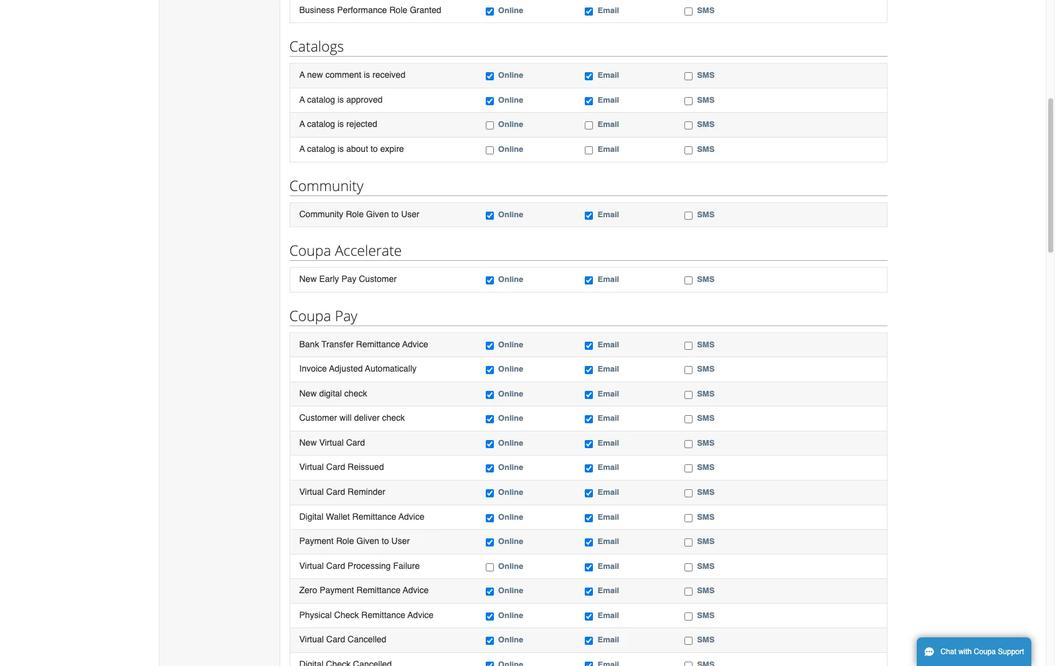 Task type: vqa. For each thing, say whether or not it's contained in the screenshot.
A catalog is about to expire's SMS
yes



Task type: describe. For each thing, give the bounding box(es) containing it.
coupa accelerate
[[290, 241, 402, 261]]

virtual for virtual card reissued
[[300, 463, 324, 473]]

online for digital wallet remittance advice
[[499, 513, 524, 522]]

virtual for virtual card reminder
[[300, 487, 324, 497]]

zero
[[300, 586, 317, 596]]

virtual card cancelled
[[300, 635, 387, 645]]

sms for virtual card cancelled
[[698, 636, 715, 645]]

customer will deliver check
[[300, 413, 405, 423]]

email for digital wallet remittance advice
[[598, 513, 620, 522]]

online for physical check remittance advice
[[499, 611, 524, 621]]

online for zero payment remittance advice
[[499, 587, 524, 596]]

online for a catalog is about to expire
[[499, 145, 524, 154]]

online for virtual card reminder
[[499, 488, 524, 497]]

online for a new comment is received
[[499, 71, 524, 80]]

digital
[[319, 389, 342, 399]]

sms for virtual card reminder
[[698, 488, 715, 497]]

online for a catalog is approved
[[499, 95, 524, 105]]

will
[[340, 413, 352, 423]]

0 horizontal spatial to
[[371, 144, 378, 154]]

a for a catalog is about to expire
[[300, 144, 305, 154]]

coupa inside button
[[975, 648, 997, 657]]

sms for a catalog is approved
[[698, 95, 715, 105]]

sms for digital wallet remittance advice
[[698, 513, 715, 522]]

0 vertical spatial customer
[[359, 274, 397, 284]]

expire
[[381, 144, 404, 154]]

sms for zero payment remittance advice
[[698, 587, 715, 596]]

new for new digital check
[[300, 389, 317, 399]]

0 horizontal spatial check
[[345, 389, 367, 399]]

received
[[373, 70, 406, 80]]

sms for invoice adjusted automatically
[[698, 365, 715, 374]]

advice for physical check remittance advice
[[408, 611, 434, 621]]

invoice
[[300, 364, 327, 374]]

advice for bank transfer remittance advice
[[403, 339, 429, 349]]

online for community role given to user
[[499, 210, 524, 219]]

remittance for wallet
[[353, 512, 397, 522]]

adjusted
[[329, 364, 363, 374]]

email for customer will deliver check
[[598, 414, 620, 423]]

given for payment
[[357, 537, 380, 547]]

sms for business performance role granted
[[698, 5, 715, 15]]

given for community
[[366, 209, 389, 219]]

is for rejected
[[338, 119, 344, 129]]

remittance for transfer
[[356, 339, 400, 349]]

email for a new comment is received
[[598, 71, 620, 80]]

email for new virtual card
[[598, 439, 620, 448]]

online for virtual card cancelled
[[499, 636, 524, 645]]

business performance role granted
[[300, 5, 442, 15]]

digital wallet remittance advice
[[300, 512, 425, 522]]

virtual up virtual card reissued
[[319, 438, 344, 448]]

sms for a new comment is received
[[698, 71, 715, 80]]

virtual for virtual card cancelled
[[300, 635, 324, 645]]

cancelled
[[348, 635, 387, 645]]

a for a catalog is rejected
[[300, 119, 305, 129]]

approved
[[347, 95, 383, 105]]

about
[[347, 144, 368, 154]]

sms for new early pay customer
[[698, 275, 715, 284]]

automatically
[[365, 364, 417, 374]]

physical check remittance advice
[[300, 611, 434, 621]]

card for reminder
[[327, 487, 345, 497]]

physical
[[300, 611, 332, 621]]

virtual for virtual card processing failure
[[300, 561, 324, 571]]

0 vertical spatial payment
[[300, 537, 334, 547]]

early
[[319, 274, 339, 284]]

email for business performance role granted
[[598, 5, 620, 15]]

invoice adjusted automatically
[[300, 364, 417, 374]]

new
[[307, 70, 323, 80]]

to for community role given to user
[[392, 209, 399, 219]]

community for community role given to user
[[300, 209, 344, 219]]

a catalog is about to expire
[[300, 144, 404, 154]]

online for new virtual card
[[499, 439, 524, 448]]

1 vertical spatial check
[[382, 413, 405, 423]]

a for a new comment is received
[[300, 70, 305, 80]]

virtual card reminder
[[300, 487, 386, 497]]

email for bank transfer remittance advice
[[598, 340, 620, 349]]

business
[[300, 5, 335, 15]]

online for virtual card processing failure
[[499, 562, 524, 571]]

sms for customer will deliver check
[[698, 414, 715, 423]]

chat
[[941, 648, 957, 657]]

online for invoice adjusted automatically
[[499, 365, 524, 374]]

sms for virtual card processing failure
[[698, 562, 715, 571]]

email for new digital check
[[598, 389, 620, 399]]

email for zero payment remittance advice
[[598, 587, 620, 596]]

online for payment role given to user
[[499, 537, 524, 547]]

new for new virtual card
[[300, 438, 317, 448]]

sms for a catalog is rejected
[[698, 120, 715, 129]]

email for new early pay customer
[[598, 275, 620, 284]]

coupa for coupa accelerate
[[290, 241, 331, 261]]

new early pay customer
[[300, 274, 397, 284]]

wallet
[[326, 512, 350, 522]]

advice for zero payment remittance advice
[[403, 586, 429, 596]]

0 horizontal spatial customer
[[300, 413, 337, 423]]

card for cancelled
[[327, 635, 345, 645]]

user for community role given to user
[[401, 209, 420, 219]]

a new comment is received
[[300, 70, 406, 80]]

bank
[[300, 339, 319, 349]]

1 vertical spatial pay
[[335, 306, 358, 326]]

a for a catalog is approved
[[300, 95, 305, 105]]

catalog for a catalog is about to expire
[[307, 144, 335, 154]]



Task type: locate. For each thing, give the bounding box(es) containing it.
0 vertical spatial new
[[300, 274, 317, 284]]

8 email from the top
[[598, 340, 620, 349]]

9 email from the top
[[598, 365, 620, 374]]

chat with coupa support
[[941, 648, 1025, 657]]

check
[[345, 389, 367, 399], [382, 413, 405, 423]]

11 online from the top
[[499, 414, 524, 423]]

payment role given to user
[[300, 537, 410, 547]]

10 sms from the top
[[698, 389, 715, 399]]

community role given to user
[[300, 209, 420, 219]]

role for community role given to user
[[346, 209, 364, 219]]

3 new from the top
[[300, 438, 317, 448]]

0 vertical spatial given
[[366, 209, 389, 219]]

12 online from the top
[[499, 439, 524, 448]]

virtual up zero
[[300, 561, 324, 571]]

new virtual card
[[300, 438, 365, 448]]

coupa up bank
[[290, 306, 331, 326]]

payment
[[300, 537, 334, 547], [320, 586, 354, 596]]

1 vertical spatial user
[[392, 537, 410, 547]]

new digital check
[[300, 389, 367, 399]]

card down check
[[327, 635, 345, 645]]

a catalog is approved
[[300, 95, 383, 105]]

email for physical check remittance advice
[[598, 611, 620, 621]]

new left early
[[300, 274, 317, 284]]

role left granted at top
[[390, 5, 408, 15]]

to right about
[[371, 144, 378, 154]]

14 sms from the top
[[698, 488, 715, 497]]

catalog down a catalog is rejected
[[307, 144, 335, 154]]

0 vertical spatial user
[[401, 209, 420, 219]]

accelerate
[[335, 241, 402, 261]]

sms for new virtual card
[[698, 439, 715, 448]]

is for approved
[[338, 95, 344, 105]]

virtual card processing failure
[[300, 561, 420, 571]]

online for bank transfer remittance advice
[[499, 340, 524, 349]]

customer down 'accelerate'
[[359, 274, 397, 284]]

card
[[346, 438, 365, 448], [327, 463, 345, 473], [327, 487, 345, 497], [327, 561, 345, 571], [327, 635, 345, 645]]

catalog down a catalog is approved
[[307, 119, 335, 129]]

17 email from the top
[[598, 562, 620, 571]]

sms for community role given to user
[[698, 210, 715, 219]]

remittance
[[356, 339, 400, 349], [353, 512, 397, 522], [357, 586, 401, 596], [362, 611, 406, 621]]

remittance for payment
[[357, 586, 401, 596]]

community for community
[[290, 175, 364, 195]]

pay
[[342, 274, 357, 284], [335, 306, 358, 326]]

1 a from the top
[[300, 70, 305, 80]]

2 vertical spatial to
[[382, 537, 389, 547]]

email for invoice adjusted automatically
[[598, 365, 620, 374]]

granted
[[410, 5, 442, 15]]

17 online from the top
[[499, 562, 524, 571]]

1 vertical spatial catalog
[[307, 119, 335, 129]]

None checkbox
[[685, 7, 693, 15], [586, 72, 594, 81], [486, 97, 494, 105], [586, 97, 594, 105], [486, 122, 494, 130], [685, 122, 693, 130], [486, 146, 494, 155], [586, 212, 594, 220], [685, 212, 693, 220], [486, 277, 494, 285], [685, 277, 693, 285], [586, 342, 594, 350], [486, 367, 494, 375], [586, 367, 594, 375], [486, 391, 494, 399], [586, 391, 594, 399], [685, 391, 693, 399], [486, 416, 494, 424], [586, 416, 594, 424], [685, 416, 693, 424], [486, 441, 494, 449], [685, 441, 693, 449], [486, 465, 494, 473], [586, 465, 594, 473], [685, 465, 693, 473], [486, 490, 494, 498], [685, 490, 693, 498], [486, 515, 494, 523], [586, 515, 594, 523], [486, 564, 494, 572], [586, 564, 594, 572], [586, 589, 594, 597], [586, 638, 594, 646], [486, 663, 494, 667], [685, 663, 693, 667], [685, 7, 693, 15], [586, 72, 594, 81], [486, 97, 494, 105], [586, 97, 594, 105], [486, 122, 494, 130], [685, 122, 693, 130], [486, 146, 494, 155], [586, 212, 594, 220], [685, 212, 693, 220], [486, 277, 494, 285], [685, 277, 693, 285], [586, 342, 594, 350], [486, 367, 494, 375], [586, 367, 594, 375], [486, 391, 494, 399], [586, 391, 594, 399], [685, 391, 693, 399], [486, 416, 494, 424], [586, 416, 594, 424], [685, 416, 693, 424], [486, 441, 494, 449], [685, 441, 693, 449], [486, 465, 494, 473], [586, 465, 594, 473], [685, 465, 693, 473], [486, 490, 494, 498], [685, 490, 693, 498], [486, 515, 494, 523], [586, 515, 594, 523], [486, 564, 494, 572], [586, 564, 594, 572], [586, 589, 594, 597], [586, 638, 594, 646], [486, 663, 494, 667], [685, 663, 693, 667]]

9 sms from the top
[[698, 365, 715, 374]]

sms for physical check remittance advice
[[698, 611, 715, 621]]

rejected
[[347, 119, 378, 129]]

user
[[401, 209, 420, 219], [392, 537, 410, 547]]

remittance for check
[[362, 611, 406, 621]]

5 sms from the top
[[698, 145, 715, 154]]

0 vertical spatial to
[[371, 144, 378, 154]]

13 email from the top
[[598, 463, 620, 473]]

10 online from the top
[[499, 389, 524, 399]]

given up 'accelerate'
[[366, 209, 389, 219]]

1 vertical spatial role
[[346, 209, 364, 219]]

support
[[999, 648, 1025, 657]]

0 vertical spatial community
[[290, 175, 364, 195]]

1 sms from the top
[[698, 5, 715, 15]]

1 new from the top
[[300, 274, 317, 284]]

a catalog is rejected
[[300, 119, 378, 129]]

2 vertical spatial catalog
[[307, 144, 335, 154]]

18 online from the top
[[499, 587, 524, 596]]

remittance up automatically
[[356, 339, 400, 349]]

coupa
[[290, 241, 331, 261], [290, 306, 331, 326], [975, 648, 997, 657]]

advice for digital wallet remittance advice
[[399, 512, 425, 522]]

online for new digital check
[[499, 389, 524, 399]]

7 sms from the top
[[698, 275, 715, 284]]

is left received
[[364, 70, 370, 80]]

2 a from the top
[[300, 95, 305, 105]]

2 new from the top
[[300, 389, 317, 399]]

3 online from the top
[[499, 95, 524, 105]]

5 email from the top
[[598, 145, 620, 154]]

1 horizontal spatial customer
[[359, 274, 397, 284]]

comment
[[326, 70, 362, 80]]

14 online from the top
[[499, 488, 524, 497]]

online for a catalog is rejected
[[499, 120, 524, 129]]

given
[[366, 209, 389, 219], [357, 537, 380, 547]]

2 vertical spatial role
[[336, 537, 354, 547]]

card for reissued
[[327, 463, 345, 473]]

online for new early pay customer
[[499, 275, 524, 284]]

11 sms from the top
[[698, 414, 715, 423]]

community up community role given to user
[[290, 175, 364, 195]]

card down new virtual card
[[327, 463, 345, 473]]

2 online from the top
[[499, 71, 524, 80]]

19 sms from the top
[[698, 611, 715, 621]]

coupa for coupa pay
[[290, 306, 331, 326]]

card down customer will deliver check
[[346, 438, 365, 448]]

reminder
[[348, 487, 386, 497]]

11 email from the top
[[598, 414, 620, 423]]

email for payment role given to user
[[598, 537, 620, 547]]

community up coupa accelerate
[[300, 209, 344, 219]]

1 horizontal spatial to
[[382, 537, 389, 547]]

check
[[334, 611, 359, 621]]

3 sms from the top
[[698, 95, 715, 105]]

card down payment role given to user
[[327, 561, 345, 571]]

coupa right the with
[[975, 648, 997, 657]]

2 vertical spatial new
[[300, 438, 317, 448]]

a down a catalog is rejected
[[300, 144, 305, 154]]

1 email from the top
[[598, 5, 620, 15]]

new up virtual card reissued
[[300, 438, 317, 448]]

0 vertical spatial coupa
[[290, 241, 331, 261]]

2 horizontal spatial to
[[392, 209, 399, 219]]

16 sms from the top
[[698, 537, 715, 547]]

failure
[[393, 561, 420, 571]]

10 email from the top
[[598, 389, 620, 399]]

6 sms from the top
[[698, 210, 715, 219]]

role
[[390, 5, 408, 15], [346, 209, 364, 219], [336, 537, 354, 547]]

remittance down the reminder
[[353, 512, 397, 522]]

8 online from the top
[[499, 340, 524, 349]]

customer
[[359, 274, 397, 284], [300, 413, 337, 423]]

3 email from the top
[[598, 95, 620, 105]]

payment down digital
[[300, 537, 334, 547]]

email for virtual card processing failure
[[598, 562, 620, 571]]

1 vertical spatial coupa
[[290, 306, 331, 326]]

advice
[[403, 339, 429, 349], [399, 512, 425, 522], [403, 586, 429, 596], [408, 611, 434, 621]]

2 email from the top
[[598, 71, 620, 80]]

16 email from the top
[[598, 537, 620, 547]]

2 catalog from the top
[[307, 119, 335, 129]]

4 sms from the top
[[698, 120, 715, 129]]

transfer
[[322, 339, 354, 349]]

8 sms from the top
[[698, 340, 715, 349]]

to up processing
[[382, 537, 389, 547]]

5 online from the top
[[499, 145, 524, 154]]

digital
[[300, 512, 324, 522]]

is
[[364, 70, 370, 80], [338, 95, 344, 105], [338, 119, 344, 129], [338, 144, 344, 154]]

email for virtual card cancelled
[[598, 636, 620, 645]]

catalog down new
[[307, 95, 335, 105]]

a down a catalog is approved
[[300, 119, 305, 129]]

sms
[[698, 5, 715, 15], [698, 71, 715, 80], [698, 95, 715, 105], [698, 120, 715, 129], [698, 145, 715, 154], [698, 210, 715, 219], [698, 275, 715, 284], [698, 340, 715, 349], [698, 365, 715, 374], [698, 389, 715, 399], [698, 414, 715, 423], [698, 439, 715, 448], [698, 463, 715, 473], [698, 488, 715, 497], [698, 513, 715, 522], [698, 537, 715, 547], [698, 562, 715, 571], [698, 587, 715, 596], [698, 611, 715, 621], [698, 636, 715, 645]]

role down wallet
[[336, 537, 354, 547]]

online
[[499, 5, 524, 15], [499, 71, 524, 80], [499, 95, 524, 105], [499, 120, 524, 129], [499, 145, 524, 154], [499, 210, 524, 219], [499, 275, 524, 284], [499, 340, 524, 349], [499, 365, 524, 374], [499, 389, 524, 399], [499, 414, 524, 423], [499, 439, 524, 448], [499, 463, 524, 473], [499, 488, 524, 497], [499, 513, 524, 522], [499, 537, 524, 547], [499, 562, 524, 571], [499, 587, 524, 596], [499, 611, 524, 621], [499, 636, 524, 645]]

1 vertical spatial customer
[[300, 413, 337, 423]]

18 sms from the top
[[698, 587, 715, 596]]

0 vertical spatial pay
[[342, 274, 357, 284]]

1 vertical spatial to
[[392, 209, 399, 219]]

new left digital
[[300, 389, 317, 399]]

payment up check
[[320, 586, 354, 596]]

9 online from the top
[[499, 365, 524, 374]]

catalog
[[307, 95, 335, 105], [307, 119, 335, 129], [307, 144, 335, 154]]

to
[[371, 144, 378, 154], [392, 209, 399, 219], [382, 537, 389, 547]]

20 online from the top
[[499, 636, 524, 645]]

15 email from the top
[[598, 513, 620, 522]]

coupa pay
[[290, 306, 358, 326]]

virtual
[[319, 438, 344, 448], [300, 463, 324, 473], [300, 487, 324, 497], [300, 561, 324, 571], [300, 635, 324, 645]]

role up coupa accelerate
[[346, 209, 364, 219]]

a left new
[[300, 70, 305, 80]]

zero payment remittance advice
[[300, 586, 429, 596]]

7 online from the top
[[499, 275, 524, 284]]

1 vertical spatial new
[[300, 389, 317, 399]]

customer left will
[[300, 413, 337, 423]]

6 online from the top
[[499, 210, 524, 219]]

remittance up cancelled
[[362, 611, 406, 621]]

remittance down processing
[[357, 586, 401, 596]]

virtual up digital
[[300, 487, 324, 497]]

is for about
[[338, 144, 344, 154]]

0 vertical spatial catalog
[[307, 95, 335, 105]]

card for processing
[[327, 561, 345, 571]]

sms for virtual card reissued
[[698, 463, 715, 473]]

card up wallet
[[327, 487, 345, 497]]

catalog for a catalog is approved
[[307, 95, 335, 105]]

sms for payment role given to user
[[698, 537, 715, 547]]

email for community role given to user
[[598, 210, 620, 219]]

14 email from the top
[[598, 488, 620, 497]]

email for virtual card reminder
[[598, 488, 620, 497]]

coupa up early
[[290, 241, 331, 261]]

15 sms from the top
[[698, 513, 715, 522]]

19 email from the top
[[598, 611, 620, 621]]

email for virtual card reissued
[[598, 463, 620, 473]]

virtual down new virtual card
[[300, 463, 324, 473]]

catalog for a catalog is rejected
[[307, 119, 335, 129]]

sms for bank transfer remittance advice
[[698, 340, 715, 349]]

4 email from the top
[[598, 120, 620, 129]]

user up failure
[[392, 537, 410, 547]]

pay up transfer
[[335, 306, 358, 326]]

reissued
[[348, 463, 384, 473]]

new
[[300, 274, 317, 284], [300, 389, 317, 399], [300, 438, 317, 448]]

13 sms from the top
[[698, 463, 715, 473]]

with
[[959, 648, 973, 657]]

18 email from the top
[[598, 587, 620, 596]]

online for business performance role granted
[[499, 5, 524, 15]]

user for payment role given to user
[[392, 537, 410, 547]]

19 online from the top
[[499, 611, 524, 621]]

1 vertical spatial given
[[357, 537, 380, 547]]

None checkbox
[[486, 7, 494, 15], [586, 7, 594, 15], [486, 72, 494, 81], [685, 72, 693, 81], [685, 97, 693, 105], [586, 122, 594, 130], [586, 146, 594, 155], [685, 146, 693, 155], [486, 212, 494, 220], [586, 277, 594, 285], [486, 342, 494, 350], [685, 342, 693, 350], [685, 367, 693, 375], [586, 441, 594, 449], [586, 490, 594, 498], [685, 515, 693, 523], [486, 539, 494, 547], [586, 539, 594, 547], [685, 539, 693, 547], [685, 564, 693, 572], [486, 589, 494, 597], [685, 589, 693, 597], [486, 613, 494, 621], [586, 613, 594, 621], [685, 613, 693, 621], [486, 638, 494, 646], [685, 638, 693, 646], [586, 663, 594, 667], [486, 7, 494, 15], [586, 7, 594, 15], [486, 72, 494, 81], [685, 72, 693, 81], [685, 97, 693, 105], [586, 122, 594, 130], [586, 146, 594, 155], [685, 146, 693, 155], [486, 212, 494, 220], [586, 277, 594, 285], [486, 342, 494, 350], [685, 342, 693, 350], [685, 367, 693, 375], [586, 441, 594, 449], [586, 490, 594, 498], [685, 515, 693, 523], [486, 539, 494, 547], [586, 539, 594, 547], [685, 539, 693, 547], [685, 564, 693, 572], [486, 589, 494, 597], [685, 589, 693, 597], [486, 613, 494, 621], [586, 613, 594, 621], [685, 613, 693, 621], [486, 638, 494, 646], [685, 638, 693, 646], [586, 663, 594, 667]]

1 catalog from the top
[[307, 95, 335, 105]]

to for payment role given to user
[[382, 537, 389, 547]]

1 horizontal spatial check
[[382, 413, 405, 423]]

check down invoice adjusted automatically
[[345, 389, 367, 399]]

catalogs
[[290, 36, 344, 56]]

online for virtual card reissued
[[499, 463, 524, 473]]

virtual down physical
[[300, 635, 324, 645]]

12 sms from the top
[[698, 439, 715, 448]]

user up 'accelerate'
[[401, 209, 420, 219]]

1 vertical spatial community
[[300, 209, 344, 219]]

role for payment role given to user
[[336, 537, 354, 547]]

3 catalog from the top
[[307, 144, 335, 154]]

a up a catalog is rejected
[[300, 95, 305, 105]]

check right deliver
[[382, 413, 405, 423]]

email for a catalog is about to expire
[[598, 145, 620, 154]]

0 vertical spatial role
[[390, 5, 408, 15]]

virtual card reissued
[[300, 463, 384, 473]]

chat with coupa support button
[[918, 638, 1033, 667]]

given up processing
[[357, 537, 380, 547]]

performance
[[337, 5, 387, 15]]

new for new early pay customer
[[300, 274, 317, 284]]

email for a catalog is rejected
[[598, 120, 620, 129]]

4 online from the top
[[499, 120, 524, 129]]

pay right early
[[342, 274, 357, 284]]

1 vertical spatial payment
[[320, 586, 354, 596]]

a
[[300, 70, 305, 80], [300, 95, 305, 105], [300, 119, 305, 129], [300, 144, 305, 154]]

deliver
[[354, 413, 380, 423]]

7 email from the top
[[598, 275, 620, 284]]

17 sms from the top
[[698, 562, 715, 571]]

processing
[[348, 561, 391, 571]]

community
[[290, 175, 364, 195], [300, 209, 344, 219]]

12 email from the top
[[598, 439, 620, 448]]

is left 'approved'
[[338, 95, 344, 105]]

2 vertical spatial coupa
[[975, 648, 997, 657]]

3 a from the top
[[300, 119, 305, 129]]

6 email from the top
[[598, 210, 620, 219]]

to up 'accelerate'
[[392, 209, 399, 219]]

2 sms from the top
[[698, 71, 715, 80]]

15 online from the top
[[499, 513, 524, 522]]

20 sms from the top
[[698, 636, 715, 645]]

email for a catalog is approved
[[598, 95, 620, 105]]

13 online from the top
[[499, 463, 524, 473]]

is left about
[[338, 144, 344, 154]]

sms for new digital check
[[698, 389, 715, 399]]

sms for a catalog is about to expire
[[698, 145, 715, 154]]

online for customer will deliver check
[[499, 414, 524, 423]]

4 a from the top
[[300, 144, 305, 154]]

20 email from the top
[[598, 636, 620, 645]]

16 online from the top
[[499, 537, 524, 547]]

0 vertical spatial check
[[345, 389, 367, 399]]

email
[[598, 5, 620, 15], [598, 71, 620, 80], [598, 95, 620, 105], [598, 120, 620, 129], [598, 145, 620, 154], [598, 210, 620, 219], [598, 275, 620, 284], [598, 340, 620, 349], [598, 365, 620, 374], [598, 389, 620, 399], [598, 414, 620, 423], [598, 439, 620, 448], [598, 463, 620, 473], [598, 488, 620, 497], [598, 513, 620, 522], [598, 537, 620, 547], [598, 562, 620, 571], [598, 587, 620, 596], [598, 611, 620, 621], [598, 636, 620, 645]]

1 online from the top
[[499, 5, 524, 15]]

bank transfer remittance advice
[[300, 339, 429, 349]]

is left rejected
[[338, 119, 344, 129]]



